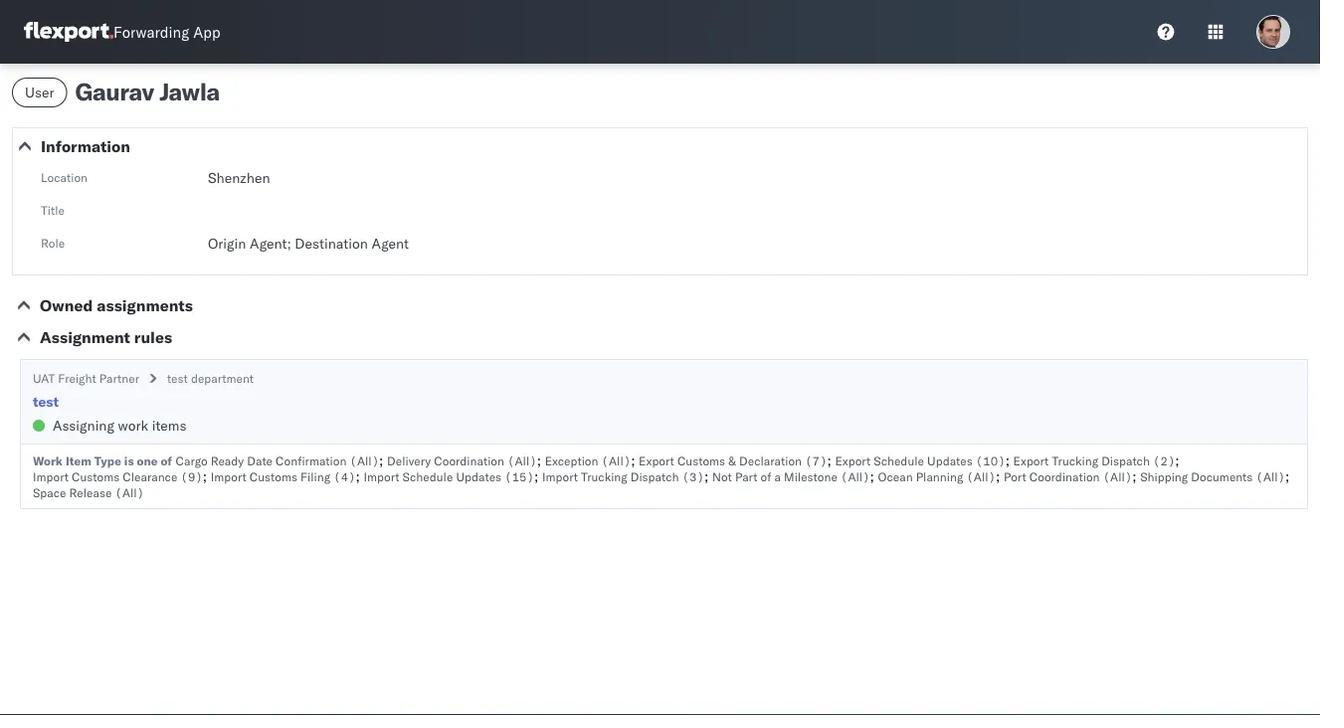 Task type: vqa. For each thing, say whether or not it's contained in the screenshot.
'Trucking'
yes



Task type: describe. For each thing, give the bounding box(es) containing it.
4 import from the left
[[542, 469, 578, 484]]

2 export from the left
[[835, 453, 871, 468]]

0 vertical spatial dispatch
[[1102, 453, 1150, 468]]

(all) left ocean
[[841, 469, 870, 484]]

uat
[[33, 371, 55, 386]]

test for test department
[[167, 371, 188, 386]]

of inside cargo ready date confirmation (all) ; delivery coordination (all) ; exception (all) ; export customs & declaration (7) ; export schedule updates (10) ; export trucking dispatch (2) ; import customs clearance (9) ; import customs filing (4) ; import schedule updates (15) ; import trucking dispatch (3) ; not part of a milestone (all) ; ocean planning (all) ; port coordination (all) ; shipping documents (all) ; space release (all)
[[761, 469, 771, 484]]

forwarding app
[[113, 22, 221, 41]]

forwarding app link
[[24, 22, 221, 42]]

1 import from the left
[[33, 469, 69, 484]]

not
[[712, 469, 732, 484]]

app
[[193, 22, 221, 41]]

agent
[[372, 235, 409, 252]]

flexport. image
[[24, 22, 113, 42]]

origin
[[208, 235, 246, 252]]

assigning
[[53, 417, 114, 434]]

title
[[41, 202, 65, 217]]

(all) right exception
[[602, 453, 631, 468]]

space
[[33, 485, 66, 500]]

test link
[[33, 392, 59, 412]]

date
[[247, 453, 273, 468]]

exception
[[545, 453, 598, 468]]

1 horizontal spatial coordination
[[1030, 469, 1100, 484]]

1 export from the left
[[639, 453, 674, 468]]

ready
[[211, 453, 244, 468]]

test department
[[167, 371, 254, 386]]

test for test
[[33, 393, 59, 410]]

(all) down (10) on the bottom right of page
[[967, 469, 996, 484]]

role
[[41, 235, 65, 250]]

ocean
[[878, 469, 913, 484]]

(all) down clearance
[[115, 485, 144, 500]]

3 export from the left
[[1013, 453, 1049, 468]]

1 vertical spatial schedule
[[403, 469, 453, 484]]

filing
[[301, 469, 330, 484]]

(all) up (4)
[[350, 453, 379, 468]]

uat freight partner
[[33, 371, 139, 386]]

declaration
[[739, 453, 802, 468]]

department
[[191, 371, 254, 386]]

gaurav jawla
[[75, 77, 220, 106]]

part
[[735, 469, 758, 484]]

(all) left shipping
[[1103, 469, 1132, 484]]

3 import from the left
[[364, 469, 399, 484]]

planning
[[916, 469, 963, 484]]

items
[[152, 417, 187, 434]]

assignment rules
[[40, 327, 172, 347]]

0 horizontal spatial dispatch
[[631, 469, 679, 484]]

delivery
[[387, 453, 431, 468]]

(4)
[[334, 469, 356, 484]]



Task type: locate. For each thing, give the bounding box(es) containing it.
2 import from the left
[[211, 469, 246, 484]]

import down ready
[[211, 469, 246, 484]]

1 vertical spatial dispatch
[[631, 469, 679, 484]]

import up space
[[33, 469, 69, 484]]

cargo
[[176, 453, 208, 468]]

test down uat
[[33, 393, 59, 410]]

destination
[[295, 235, 368, 252]]

jawla
[[159, 77, 220, 106]]

1 horizontal spatial export
[[835, 453, 871, 468]]

0 horizontal spatial test
[[33, 393, 59, 410]]

customs up the (3)
[[678, 453, 725, 468]]

(all) right documents
[[1256, 469, 1285, 484]]

;
[[379, 451, 383, 469], [537, 451, 541, 469], [631, 451, 635, 469], [827, 451, 832, 469], [1006, 451, 1010, 469], [1175, 451, 1180, 469], [203, 467, 207, 485], [356, 467, 360, 485], [534, 467, 539, 485], [704, 467, 709, 485], [870, 467, 874, 485], [996, 467, 1000, 485], [1132, 467, 1137, 485], [1285, 467, 1290, 485]]

1 horizontal spatial trucking
[[1052, 453, 1099, 468]]

1 horizontal spatial customs
[[250, 469, 297, 484]]

port
[[1004, 469, 1026, 484]]

documents
[[1191, 469, 1253, 484]]

export right (7)
[[835, 453, 871, 468]]

0 vertical spatial of
[[161, 453, 172, 468]]

test left department
[[167, 371, 188, 386]]

clearance
[[123, 469, 177, 484]]

assignment
[[40, 327, 130, 347]]

export
[[639, 453, 674, 468], [835, 453, 871, 468], [1013, 453, 1049, 468]]

0 vertical spatial updates
[[927, 453, 973, 468]]

0 horizontal spatial schedule
[[403, 469, 453, 484]]

(all)
[[350, 453, 379, 468], [508, 453, 537, 468], [602, 453, 631, 468], [841, 469, 870, 484], [967, 469, 996, 484], [1103, 469, 1132, 484], [1256, 469, 1285, 484], [115, 485, 144, 500]]

updates left (15)
[[456, 469, 502, 484]]

customs up release on the bottom left of page
[[72, 469, 120, 484]]

coordination right port
[[1030, 469, 1100, 484]]

work
[[33, 453, 63, 468]]

milestone
[[784, 469, 838, 484]]

(all) up (15)
[[508, 453, 537, 468]]

coordination right delivery
[[434, 453, 504, 468]]

owned assignments
[[40, 296, 193, 315]]

trucking
[[1052, 453, 1099, 468], [581, 469, 628, 484]]

1 vertical spatial coordination
[[1030, 469, 1100, 484]]

0 horizontal spatial trucking
[[581, 469, 628, 484]]

assignments
[[97, 296, 193, 315]]

shenzhen
[[208, 169, 270, 187]]

item
[[66, 453, 91, 468]]

trucking right (10) on the bottom right of page
[[1052, 453, 1099, 468]]

1 vertical spatial test
[[33, 393, 59, 410]]

work
[[118, 417, 148, 434]]

owned
[[40, 296, 93, 315]]

1 horizontal spatial test
[[167, 371, 188, 386]]

assigning work items
[[53, 417, 187, 434]]

import down delivery
[[364, 469, 399, 484]]

origin agent; destination agent
[[208, 235, 409, 252]]

(7)
[[805, 453, 827, 468]]

shipping
[[1140, 469, 1188, 484]]

(10)
[[976, 453, 1006, 468]]

updates up planning in the bottom of the page
[[927, 453, 973, 468]]

export left &
[[639, 453, 674, 468]]

&
[[729, 453, 736, 468]]

is
[[124, 453, 134, 468]]

1 vertical spatial of
[[761, 469, 771, 484]]

export up port
[[1013, 453, 1049, 468]]

location
[[41, 170, 88, 185]]

forwarding
[[113, 22, 189, 41]]

import
[[33, 469, 69, 484], [211, 469, 246, 484], [364, 469, 399, 484], [542, 469, 578, 484]]

rules
[[134, 327, 172, 347]]

confirmation
[[276, 453, 347, 468]]

1 horizontal spatial updates
[[927, 453, 973, 468]]

coordination
[[434, 453, 504, 468], [1030, 469, 1100, 484]]

schedule
[[874, 453, 924, 468], [403, 469, 453, 484]]

dispatch
[[1102, 453, 1150, 468], [631, 469, 679, 484]]

type
[[94, 453, 121, 468]]

1 vertical spatial updates
[[456, 469, 502, 484]]

customs down date
[[250, 469, 297, 484]]

of
[[161, 453, 172, 468], [761, 469, 771, 484]]

gaurav
[[75, 77, 154, 106]]

cargo ready date confirmation (all) ; delivery coordination (all) ; exception (all) ; export customs & declaration (7) ; export schedule updates (10) ; export trucking dispatch (2) ; import customs clearance (9) ; import customs filing (4) ; import schedule updates (15) ; import trucking dispatch (3) ; not part of a milestone (all) ; ocean planning (all) ; port coordination (all) ; shipping documents (all) ; space release (all)
[[33, 451, 1290, 500]]

release
[[69, 485, 112, 500]]

0 horizontal spatial updates
[[456, 469, 502, 484]]

test
[[167, 371, 188, 386], [33, 393, 59, 410]]

0 vertical spatial coordination
[[434, 453, 504, 468]]

user
[[25, 84, 54, 101]]

agent;
[[250, 235, 291, 252]]

0 vertical spatial test
[[167, 371, 188, 386]]

updates
[[927, 453, 973, 468], [456, 469, 502, 484]]

0 horizontal spatial export
[[639, 453, 674, 468]]

0 vertical spatial schedule
[[874, 453, 924, 468]]

schedule down delivery
[[403, 469, 453, 484]]

partner
[[99, 371, 139, 386]]

schedule up ocean
[[874, 453, 924, 468]]

(9)
[[181, 469, 203, 484]]

freight
[[58, 371, 96, 386]]

2 horizontal spatial customs
[[678, 453, 725, 468]]

0 vertical spatial trucking
[[1052, 453, 1099, 468]]

of right one
[[161, 453, 172, 468]]

0 horizontal spatial coordination
[[434, 453, 504, 468]]

information
[[41, 136, 130, 156]]

(15)
[[505, 469, 534, 484]]

(3)
[[682, 469, 704, 484]]

1 vertical spatial trucking
[[581, 469, 628, 484]]

1 horizontal spatial dispatch
[[1102, 453, 1150, 468]]

0 horizontal spatial of
[[161, 453, 172, 468]]

work item type is one of
[[33, 453, 172, 468]]

0 horizontal spatial customs
[[72, 469, 120, 484]]

dispatch left (2)
[[1102, 453, 1150, 468]]

of left a
[[761, 469, 771, 484]]

import down exception
[[542, 469, 578, 484]]

1 horizontal spatial schedule
[[874, 453, 924, 468]]

dispatch left the (3)
[[631, 469, 679, 484]]

(2)
[[1153, 453, 1175, 468]]

a
[[775, 469, 781, 484]]

customs
[[678, 453, 725, 468], [72, 469, 120, 484], [250, 469, 297, 484]]

one
[[137, 453, 158, 468]]

2 horizontal spatial export
[[1013, 453, 1049, 468]]

1 horizontal spatial of
[[761, 469, 771, 484]]

trucking down exception
[[581, 469, 628, 484]]



